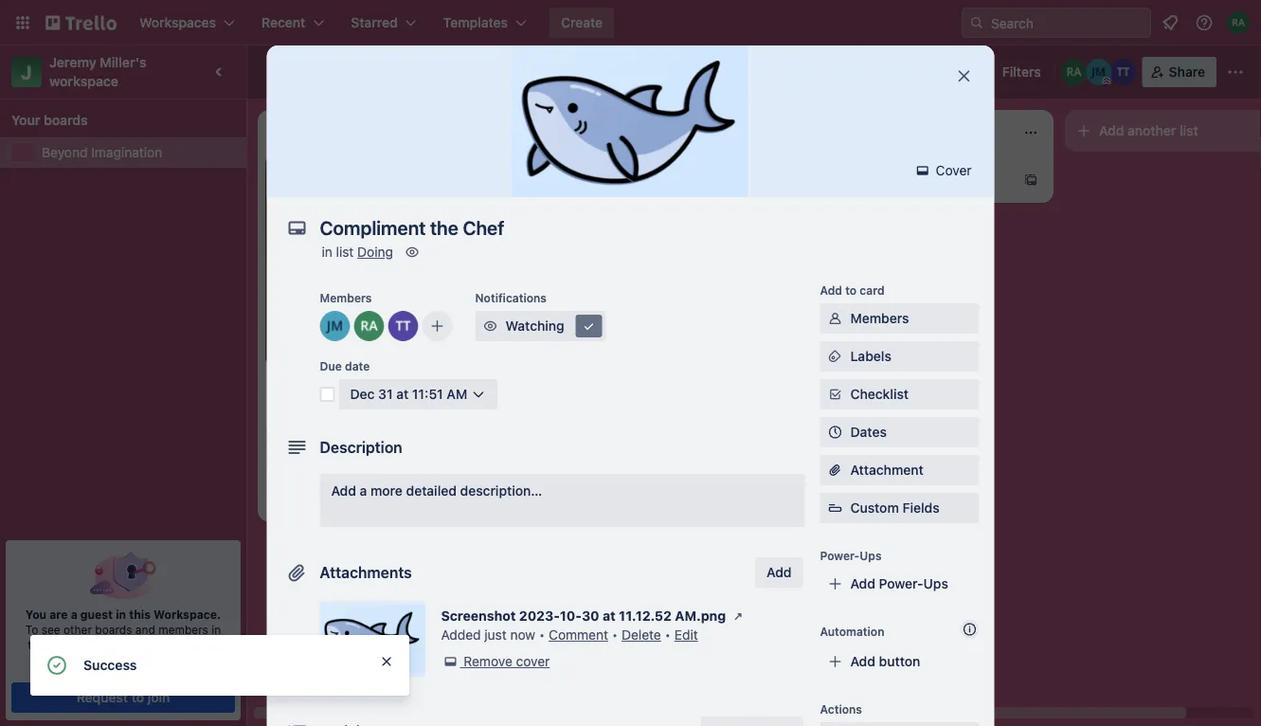 Task type: vqa. For each thing, say whether or not it's contained in the screenshot.
Beyond to the top
yes



Task type: describe. For each thing, give the bounding box(es) containing it.
due
[[320, 359, 342, 372]]

0 horizontal spatial boards
[[44, 112, 88, 128]]

sm image right doing
[[403, 243, 422, 262]]

filters
[[1003, 64, 1041, 80]]

added just now
[[441, 627, 536, 643]]

sm image inside members link
[[826, 309, 845, 328]]

remove cover
[[464, 654, 550, 669]]

to for join
[[131, 690, 144, 705]]

comment link
[[549, 627, 608, 643]]

add another list button
[[1065, 110, 1262, 152]]

0 horizontal spatial create from template… image
[[485, 491, 500, 507]]

you
[[25, 608, 47, 621]]

0 vertical spatial members
[[320, 291, 372, 304]]

another
[[1128, 123, 1177, 138]]

0 horizontal spatial in
[[116, 608, 126, 621]]

0 horizontal spatial terry turtle (terryturtle) image
[[478, 402, 500, 425]]

custom fields
[[851, 500, 940, 516]]

workspace
[[92, 653, 152, 666]]

dec
[[350, 386, 375, 402]]

am
[[447, 386, 468, 402]]

0 horizontal spatial this
[[28, 638, 47, 651]]

labels
[[851, 348, 892, 364]]

more
[[371, 483, 403, 499]]

dates button
[[820, 417, 980, 447]]

Board name text field
[[262, 57, 442, 87]]

a right are
[[71, 608, 77, 621]]

members link
[[820, 303, 980, 334]]

add a more detailed description… link
[[320, 474, 805, 527]]

1 vertical spatial at
[[603, 608, 616, 624]]

0 vertical spatial jeremy miller (jeremymiller198) image
[[1086, 59, 1112, 85]]

11:51
[[412, 386, 443, 402]]

screenshot 2023-10-30 at 11.12.52 am.png
[[441, 608, 726, 624]]

thoughts thinking
[[546, 164, 598, 191]]

jeremy
[[49, 54, 96, 70]]

success
[[83, 657, 137, 673]]

board link
[[514, 57, 595, 87]]

workspace
[[49, 73, 118, 89]]

doing
[[357, 244, 393, 260]]

custom fields button
[[820, 499, 980, 518]]

checklist link
[[820, 379, 980, 409]]

dec 31 at 11:51 am button
[[339, 379, 498, 409]]

add button
[[755, 557, 803, 588]]

dates
[[851, 424, 887, 440]]

add members to card image
[[430, 317, 445, 336]]

2 horizontal spatial ruby anderson (rubyanderson7) image
[[1227, 11, 1250, 34]]

dec 31 at 11:51 am
[[350, 386, 468, 402]]

create button
[[550, 8, 614, 38]]

30
[[582, 608, 600, 624]]

watching
[[506, 318, 565, 334]]

2 vertical spatial in
[[212, 623, 221, 636]]

other
[[64, 623, 92, 636]]

to for card
[[846, 283, 857, 297]]

request
[[76, 690, 128, 705]]

add power-ups
[[851, 576, 949, 591]]

10-
[[560, 608, 582, 624]]

1
[[364, 407, 369, 420]]

added
[[441, 627, 481, 643]]

an
[[117, 638, 130, 651]]

miller's
[[100, 54, 147, 70]]

0 horizontal spatial ruby anderson (rubyanderson7) image
[[354, 311, 384, 341]]

sm image inside cover link
[[914, 161, 932, 180]]

automation image
[[940, 57, 967, 83]]

31
[[378, 386, 393, 402]]

0 horizontal spatial jeremy miller (jeremymiller198) image
[[720, 399, 743, 422]]

now
[[510, 627, 536, 643]]

workspace,
[[51, 638, 113, 651]]

request to join
[[76, 690, 170, 705]]

cover
[[516, 654, 550, 669]]

comment
[[549, 627, 608, 643]]

share
[[1169, 64, 1206, 80]]

actions
[[820, 702, 862, 716]]

0 vertical spatial ups
[[860, 549, 882, 562]]

search image
[[970, 15, 985, 30]]

detailed
[[406, 483, 457, 499]]

back to home image
[[45, 8, 117, 38]]

doing link
[[357, 244, 393, 260]]

1 vertical spatial beyond
[[42, 145, 88, 160]]

checklist
[[851, 386, 909, 402]]

terry turtle (terryturtle) image
[[388, 311, 418, 341]]

member.
[[155, 653, 202, 666]]

card for add a card
[[335, 491, 363, 507]]

at inside button
[[396, 386, 409, 402]]

thoughts
[[546, 164, 598, 177]]

members
[[158, 623, 208, 636]]

admin
[[133, 638, 165, 651]]

create for create instagram
[[277, 381, 317, 397]]

add for add to card
[[820, 283, 843, 297]]

beyond inside text field
[[271, 62, 332, 82]]

your boards with 1 items element
[[11, 109, 226, 132]]

create instagram link
[[277, 380, 497, 398]]

as
[[67, 653, 80, 666]]

sm image right watching
[[580, 317, 599, 336]]

kickoff meeting
[[277, 449, 373, 465]]

add for add
[[767, 564, 792, 580]]

screenshot
[[441, 608, 516, 624]]

see
[[41, 623, 60, 636]]

attachment
[[851, 462, 924, 478]]

meeting
[[323, 449, 373, 465]]

ruby anderson (rubyanderson7) image
[[1061, 59, 1088, 85]]

edit link
[[675, 627, 698, 643]]

instagram
[[321, 381, 382, 397]]

a inside add a card button
[[324, 491, 332, 507]]

a inside add a more detailed description… link
[[360, 483, 367, 499]]



Task type: locate. For each thing, give the bounding box(es) containing it.
0 vertical spatial create
[[561, 15, 603, 30]]

delete link
[[622, 627, 661, 643]]

card
[[860, 283, 885, 297], [335, 491, 363, 507]]

ups down fields
[[924, 576, 949, 591]]

fields
[[903, 500, 940, 516]]

add
[[1099, 123, 1125, 138], [820, 283, 843, 297], [331, 483, 356, 499], [296, 491, 321, 507], [767, 564, 792, 580], [851, 576, 876, 591], [851, 654, 876, 669]]

1 vertical spatial members
[[851, 310, 909, 326]]

create
[[561, 15, 603, 30], [277, 381, 317, 397]]

power- down custom
[[820, 549, 860, 562]]

workspace visible image
[[488, 64, 503, 80]]

0 horizontal spatial imagination
[[91, 145, 162, 160]]

sm image
[[914, 161, 932, 180], [826, 347, 845, 366], [826, 385, 845, 404], [441, 652, 460, 671]]

primary element
[[0, 0, 1262, 45]]

0 vertical spatial in
[[322, 244, 333, 260]]

imagination inside text field
[[336, 62, 433, 82]]

to inside the request to join button
[[131, 690, 144, 705]]

add another list
[[1099, 123, 1199, 138]]

2 horizontal spatial in
[[322, 244, 333, 260]]

create up board at the top of the page
[[561, 15, 603, 30]]

in left doing
[[322, 244, 333, 260]]

add a more detailed description…
[[331, 483, 542, 499]]

2023-
[[519, 608, 560, 624]]

beyond imagination
[[271, 62, 433, 82], [42, 145, 162, 160]]

1 vertical spatial this
[[28, 638, 47, 651]]

1 vertical spatial create
[[277, 381, 317, 397]]

in list doing
[[322, 244, 393, 260]]

1 horizontal spatial terry turtle (terryturtle) image
[[694, 399, 717, 422]]

list right another
[[1180, 123, 1199, 138]]

description
[[320, 438, 403, 456]]

create instagram
[[277, 381, 382, 397]]

add to card
[[820, 283, 885, 297]]

0 vertical spatial imagination
[[336, 62, 433, 82]]

0 vertical spatial at
[[396, 386, 409, 402]]

custom
[[851, 500, 899, 516]]

join
[[148, 690, 170, 705]]

color: bold red, title: "thoughts" element
[[546, 163, 598, 177]]

color: purple, title: none image
[[277, 368, 315, 376]]

your
[[11, 112, 40, 128]]

edit
[[675, 627, 698, 643]]

beyond imagination link
[[42, 143, 235, 162]]

board
[[546, 64, 583, 80]]

0 horizontal spatial card
[[335, 491, 363, 507]]

0 vertical spatial this
[[129, 608, 151, 621]]

1 horizontal spatial power-
[[879, 576, 924, 591]]

are
[[49, 608, 68, 621]]

add
[[198, 638, 219, 651]]

ups up add power-ups
[[860, 549, 882, 562]]

1 horizontal spatial ruby anderson (rubyanderson7) image
[[747, 399, 770, 422]]

a
[[360, 483, 367, 499], [324, 491, 332, 507], [71, 608, 77, 621], [83, 653, 89, 666]]

to up members link
[[846, 283, 857, 297]]

0 horizontal spatial list
[[336, 244, 354, 260]]

0 horizontal spatial beyond imagination
[[42, 145, 162, 160]]

1 vertical spatial imagination
[[91, 145, 162, 160]]

1 vertical spatial card
[[335, 491, 363, 507]]

you are a guest in this workspace. to see other boards and members in this workspace, an admin must add you as a workspace member.
[[25, 608, 221, 666]]

date
[[345, 359, 370, 372]]

card inside button
[[335, 491, 363, 507]]

1 horizontal spatial this
[[129, 608, 151, 621]]

add power-ups link
[[820, 569, 980, 599]]

add for add button
[[851, 654, 876, 669]]

cover
[[932, 163, 972, 178]]

must
[[169, 638, 195, 651]]

1 horizontal spatial beyond
[[271, 62, 332, 82]]

remove
[[464, 654, 513, 669]]

1 vertical spatial ruby anderson (rubyanderson7) image
[[354, 311, 384, 341]]

1 vertical spatial jeremy miller (jeremymiller198) image
[[720, 399, 743, 422]]

notifications
[[475, 291, 547, 304]]

1 horizontal spatial imagination
[[336, 62, 433, 82]]

jeremy miller's workspace
[[49, 54, 150, 89]]

Mark due date as complete checkbox
[[320, 387, 335, 402]]

0 vertical spatial card
[[860, 283, 885, 297]]

1 vertical spatial to
[[131, 690, 144, 705]]

create from template… image
[[1024, 173, 1039, 188], [485, 491, 500, 507]]

description…
[[460, 483, 542, 499]]

power ups image
[[913, 64, 929, 80]]

your boards
[[11, 112, 88, 128]]

11.12.52
[[619, 608, 672, 624]]

at right 30
[[603, 608, 616, 624]]

power-
[[820, 549, 860, 562], [879, 576, 924, 591]]

1 horizontal spatial list
[[1180, 123, 1199, 138]]

1 vertical spatial ups
[[924, 576, 949, 591]]

None text field
[[310, 210, 936, 245]]

power-ups
[[820, 549, 882, 562]]

1 horizontal spatial to
[[846, 283, 857, 297]]

at
[[396, 386, 409, 402], [603, 608, 616, 624]]

1 vertical spatial create from template… image
[[485, 491, 500, 507]]

this up the and
[[129, 608, 151, 621]]

you
[[45, 653, 64, 666]]

members up labels
[[851, 310, 909, 326]]

0 horizontal spatial ups
[[860, 549, 882, 562]]

boards
[[44, 112, 88, 128], [95, 623, 132, 636]]

card for add to card
[[860, 283, 885, 297]]

guest
[[80, 608, 113, 621]]

card up members link
[[860, 283, 885, 297]]

1 horizontal spatial card
[[860, 283, 885, 297]]

add for add power-ups
[[851, 576, 876, 591]]

create down color: purple, title: none image
[[277, 381, 317, 397]]

sm image
[[403, 243, 422, 262], [826, 309, 845, 328], [481, 317, 500, 336], [580, 317, 599, 336], [729, 607, 748, 626]]

0 vertical spatial beyond imagination
[[271, 62, 433, 82]]

1 horizontal spatial at
[[603, 608, 616, 624]]

delete
[[622, 627, 661, 643]]

dismiss flag image
[[379, 654, 394, 669]]

list left doing
[[336, 244, 354, 260]]

1 horizontal spatial boards
[[95, 623, 132, 636]]

card left more
[[335, 491, 363, 507]]

remove cover link
[[441, 652, 550, 671]]

sm image inside labels link
[[826, 347, 845, 366]]

power- down power-ups
[[879, 576, 924, 591]]

add for add a more detailed description…
[[331, 483, 356, 499]]

1 horizontal spatial jeremy miller (jeremymiller198) image
[[1086, 59, 1112, 85]]

attachment button
[[820, 455, 980, 485]]

0 horizontal spatial beyond
[[42, 145, 88, 160]]

create from template… image right cover
[[1024, 173, 1039, 188]]

in right guest
[[116, 608, 126, 621]]

add for add another list
[[1099, 123, 1125, 138]]

button
[[879, 654, 921, 669]]

sm image right am.png
[[729, 607, 748, 626]]

members up jeremy miller (jeremymiller198) image
[[320, 291, 372, 304]]

show menu image
[[1226, 63, 1245, 82]]

to
[[25, 623, 38, 636]]

due date
[[320, 359, 370, 372]]

a right as
[[83, 653, 89, 666]]

add a card
[[296, 491, 363, 507]]

0 vertical spatial boards
[[44, 112, 88, 128]]

sm image for remove cover
[[441, 652, 460, 671]]

create from template… image right detailed
[[485, 491, 500, 507]]

thinking
[[546, 176, 598, 191]]

2 horizontal spatial terry turtle (terryturtle) image
[[1111, 59, 1137, 85]]

terry turtle (terryturtle) image
[[1111, 59, 1137, 85], [694, 399, 717, 422], [478, 402, 500, 425]]

members
[[320, 291, 372, 304], [851, 310, 909, 326]]

share button
[[1143, 57, 1217, 87]]

in up add
[[212, 623, 221, 636]]

0 horizontal spatial power-
[[820, 549, 860, 562]]

list
[[1180, 123, 1199, 138], [336, 244, 354, 260]]

1 horizontal spatial members
[[851, 310, 909, 326]]

0 horizontal spatial create
[[277, 381, 317, 397]]

kickoff meeting link
[[277, 448, 497, 467]]

thinking link
[[546, 174, 766, 193]]

this down to
[[28, 638, 47, 651]]

1 horizontal spatial create
[[561, 15, 603, 30]]

cover link
[[908, 155, 983, 186]]

0 vertical spatial list
[[1180, 123, 1199, 138]]

2 vertical spatial ruby anderson (rubyanderson7) image
[[747, 399, 770, 422]]

1 horizontal spatial beyond imagination
[[271, 62, 433, 82]]

and
[[135, 623, 155, 636]]

to left join
[[131, 690, 144, 705]]

Search field
[[985, 9, 1151, 37]]

sm image for labels
[[826, 347, 845, 366]]

0 vertical spatial to
[[846, 283, 857, 297]]

1 vertical spatial power-
[[879, 576, 924, 591]]

1 horizontal spatial create from template… image
[[1024, 173, 1039, 188]]

0 vertical spatial ruby anderson (rubyanderson7) image
[[1227, 11, 1250, 34]]

create for create
[[561, 15, 603, 30]]

ruby anderson (rubyanderson7) image
[[1227, 11, 1250, 34], [354, 311, 384, 341], [747, 399, 770, 422]]

boards inside you are a guest in this workspace. to see other boards and members in this workspace, an admin must add you as a workspace member.
[[95, 623, 132, 636]]

am.png
[[675, 608, 726, 624]]

this
[[129, 608, 151, 621], [28, 638, 47, 651]]

a down kickoff meeting
[[324, 491, 332, 507]]

filters button
[[974, 57, 1047, 87]]

customize views image
[[604, 63, 623, 82]]

automation
[[820, 625, 885, 638]]

0 vertical spatial create from template… image
[[1024, 173, 1039, 188]]

at right 31
[[396, 386, 409, 402]]

1 vertical spatial beyond imagination
[[42, 145, 162, 160]]

sm image for checklist
[[826, 385, 845, 404]]

1 horizontal spatial in
[[212, 623, 221, 636]]

sm image down 'notifications'
[[481, 317, 500, 336]]

add for add a card
[[296, 491, 321, 507]]

create inside button
[[561, 15, 603, 30]]

sm image inside the checklist link
[[826, 385, 845, 404]]

add button button
[[820, 646, 980, 677]]

list inside "button"
[[1180, 123, 1199, 138]]

just
[[485, 627, 507, 643]]

0 horizontal spatial members
[[320, 291, 372, 304]]

0 horizontal spatial to
[[131, 690, 144, 705]]

0 horizontal spatial at
[[396, 386, 409, 402]]

j
[[21, 61, 32, 83]]

0 notifications image
[[1159, 11, 1182, 34]]

watching button
[[475, 311, 606, 341]]

0 vertical spatial power-
[[820, 549, 860, 562]]

a left more
[[360, 483, 367, 499]]

1 vertical spatial list
[[336, 244, 354, 260]]

jeremy miller (jeremymiller198) image
[[1086, 59, 1112, 85], [720, 399, 743, 422]]

open information menu image
[[1195, 13, 1214, 32]]

sm image down add to card
[[826, 309, 845, 328]]

jeremy miller (jeremymiller198) image
[[320, 311, 350, 341]]

boards up an
[[95, 623, 132, 636]]

beyond imagination inside text field
[[271, 62, 433, 82]]

kickoff
[[277, 449, 320, 465]]

boards right your
[[44, 112, 88, 128]]

1 vertical spatial boards
[[95, 623, 132, 636]]

0 vertical spatial beyond
[[271, 62, 332, 82]]

1 horizontal spatial ups
[[924, 576, 949, 591]]

1 vertical spatial in
[[116, 608, 126, 621]]

add inside "button"
[[1099, 123, 1125, 138]]



